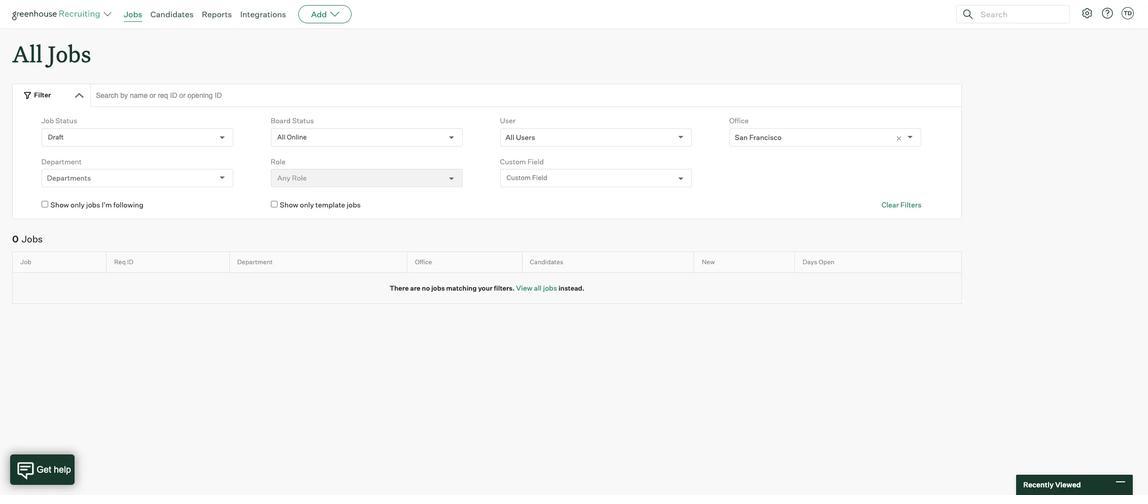 Task type: vqa. For each thing, say whether or not it's contained in the screenshot.
'are'
yes



Task type: describe. For each thing, give the bounding box(es) containing it.
role
[[271, 157, 286, 166]]

following
[[113, 201, 144, 209]]

0
[[12, 233, 19, 244]]

filter
[[34, 91, 51, 99]]

td
[[1124, 10, 1132, 17]]

users
[[516, 133, 535, 141]]

clear filters
[[882, 201, 922, 209]]

days
[[803, 258, 818, 266]]

req id
[[114, 258, 134, 266]]

jobs for all jobs
[[48, 39, 91, 69]]

Show only template jobs checkbox
[[271, 201, 277, 208]]

show only jobs i'm following
[[51, 201, 144, 209]]

jobs left i'm
[[86, 201, 100, 209]]

departments
[[47, 174, 91, 182]]

job status
[[41, 116, 77, 125]]

0 vertical spatial candidates
[[150, 9, 194, 19]]

new
[[702, 258, 715, 266]]

view
[[516, 284, 533, 292]]

0 vertical spatial field
[[528, 157, 544, 166]]

all
[[534, 284, 542, 292]]

td button
[[1120, 5, 1136, 21]]

configure image
[[1082, 7, 1094, 19]]

filters
[[901, 201, 922, 209]]

Show only jobs I'm following checkbox
[[41, 201, 48, 208]]

1 horizontal spatial department
[[237, 258, 273, 266]]

all users option
[[506, 133, 535, 141]]

instead.
[[559, 284, 585, 292]]

show for show only template jobs
[[280, 201, 298, 209]]

draft
[[48, 133, 64, 141]]

san francisco option
[[735, 133, 782, 141]]

0 vertical spatial office
[[730, 116, 749, 125]]

reports link
[[202, 9, 232, 19]]

viewed
[[1056, 481, 1081, 489]]

1 vertical spatial custom
[[507, 174, 531, 182]]

jobs right template
[[347, 201, 361, 209]]

san
[[735, 133, 748, 141]]

board status
[[271, 116, 314, 125]]

open
[[819, 258, 835, 266]]

clear filters link
[[882, 200, 922, 210]]

id
[[127, 258, 134, 266]]

only for template
[[300, 201, 314, 209]]

matching
[[446, 284, 477, 292]]

clear value element
[[896, 129, 908, 146]]

clear value image
[[896, 135, 903, 142]]

recently
[[1024, 481, 1054, 489]]

san francisco
[[735, 133, 782, 141]]

all for all online
[[277, 133, 286, 141]]

all online
[[277, 133, 307, 141]]

1 vertical spatial field
[[532, 174, 548, 182]]

francisco
[[750, 133, 782, 141]]

no
[[422, 284, 430, 292]]

req
[[114, 258, 126, 266]]

jobs inside there are no jobs matching your filters. view all jobs instead.
[[431, 284, 445, 292]]

1 vertical spatial candidates
[[530, 258, 563, 266]]

clear
[[882, 201, 899, 209]]

all for all users
[[506, 133, 515, 141]]

jobs for 0 jobs
[[22, 233, 43, 244]]

integrations link
[[240, 9, 286, 19]]

job for job status
[[41, 116, 54, 125]]

Search text field
[[978, 7, 1061, 22]]

show only template jobs
[[280, 201, 361, 209]]

all jobs
[[12, 39, 91, 69]]



Task type: locate. For each thing, give the bounding box(es) containing it.
recently viewed
[[1024, 481, 1081, 489]]

there are no jobs matching your filters. view all jobs instead.
[[390, 284, 585, 292]]

i'm
[[102, 201, 112, 209]]

1 vertical spatial job
[[20, 258, 31, 266]]

jobs link
[[124, 9, 142, 19]]

all
[[12, 39, 43, 69], [506, 133, 515, 141], [277, 133, 286, 141]]

candidates
[[150, 9, 194, 19], [530, 258, 563, 266]]

2 vertical spatial jobs
[[22, 233, 43, 244]]

candidates up all
[[530, 258, 563, 266]]

view all jobs link
[[516, 284, 557, 292]]

office up no
[[415, 258, 432, 266]]

1 horizontal spatial candidates
[[530, 258, 563, 266]]

show right show only template jobs option
[[280, 201, 298, 209]]

show
[[51, 201, 69, 209], [280, 201, 298, 209]]

template
[[316, 201, 345, 209]]

jobs right 0
[[22, 233, 43, 244]]

status up 'draft'
[[55, 116, 77, 125]]

1 vertical spatial jobs
[[48, 39, 91, 69]]

0 jobs
[[12, 233, 43, 244]]

integrations
[[240, 9, 286, 19]]

all left "users"
[[506, 133, 515, 141]]

custom field down "users"
[[507, 174, 548, 182]]

0 horizontal spatial department
[[41, 157, 82, 166]]

1 only from the left
[[71, 201, 85, 209]]

are
[[410, 284, 421, 292]]

0 horizontal spatial only
[[71, 201, 85, 209]]

0 vertical spatial jobs
[[124, 9, 142, 19]]

only down departments
[[71, 201, 85, 209]]

candidates right jobs link
[[150, 9, 194, 19]]

department
[[41, 157, 82, 166], [237, 258, 273, 266]]

2 only from the left
[[300, 201, 314, 209]]

jobs
[[124, 9, 142, 19], [48, 39, 91, 69], [22, 233, 43, 244]]

Search by name or req ID or opening ID text field
[[90, 84, 962, 107]]

0 horizontal spatial show
[[51, 201, 69, 209]]

online
[[287, 133, 307, 141]]

1 show from the left
[[51, 201, 69, 209]]

0 horizontal spatial candidates
[[150, 9, 194, 19]]

jobs down greenhouse recruiting image
[[48, 39, 91, 69]]

custom field down all users
[[500, 157, 544, 166]]

0 vertical spatial custom field
[[500, 157, 544, 166]]

greenhouse recruiting image
[[12, 8, 104, 20]]

1 horizontal spatial all
[[277, 133, 286, 141]]

board
[[271, 116, 291, 125]]

td button
[[1122, 7, 1134, 19]]

1 horizontal spatial jobs
[[48, 39, 91, 69]]

status
[[55, 116, 77, 125], [292, 116, 314, 125]]

all up filter
[[12, 39, 43, 69]]

status for board status
[[292, 116, 314, 125]]

add button
[[298, 5, 352, 23]]

reports
[[202, 9, 232, 19]]

0 vertical spatial department
[[41, 157, 82, 166]]

custom
[[500, 157, 526, 166], [507, 174, 531, 182]]

add
[[311, 9, 327, 19]]

jobs left candidates link
[[124, 9, 142, 19]]

show for show only jobs i'm following
[[51, 201, 69, 209]]

only for jobs
[[71, 201, 85, 209]]

0 vertical spatial custom
[[500, 157, 526, 166]]

0 horizontal spatial job
[[20, 258, 31, 266]]

only left template
[[300, 201, 314, 209]]

only
[[71, 201, 85, 209], [300, 201, 314, 209]]

0 horizontal spatial status
[[55, 116, 77, 125]]

1 horizontal spatial only
[[300, 201, 314, 209]]

0 horizontal spatial office
[[415, 258, 432, 266]]

all left online
[[277, 133, 286, 141]]

1 horizontal spatial job
[[41, 116, 54, 125]]

2 horizontal spatial all
[[506, 133, 515, 141]]

1 vertical spatial office
[[415, 258, 432, 266]]

jobs right all
[[543, 284, 557, 292]]

there
[[390, 284, 409, 292]]

job for job
[[20, 258, 31, 266]]

2 show from the left
[[280, 201, 298, 209]]

job down 0 jobs
[[20, 258, 31, 266]]

job
[[41, 116, 54, 125], [20, 258, 31, 266]]

jobs
[[86, 201, 100, 209], [347, 201, 361, 209], [543, 284, 557, 292], [431, 284, 445, 292]]

show right show only jobs i'm following option at the left top of page
[[51, 201, 69, 209]]

1 status from the left
[[55, 116, 77, 125]]

2 horizontal spatial jobs
[[124, 9, 142, 19]]

1 vertical spatial department
[[237, 258, 273, 266]]

status for job status
[[55, 116, 77, 125]]

0 vertical spatial job
[[41, 116, 54, 125]]

user
[[500, 116, 516, 125]]

job up 'draft'
[[41, 116, 54, 125]]

candidates link
[[150, 9, 194, 19]]

jobs right no
[[431, 284, 445, 292]]

0 horizontal spatial all
[[12, 39, 43, 69]]

1 vertical spatial custom field
[[507, 174, 548, 182]]

1 horizontal spatial office
[[730, 116, 749, 125]]

all users
[[506, 133, 535, 141]]

status up online
[[292, 116, 314, 125]]

custom field
[[500, 157, 544, 166], [507, 174, 548, 182]]

filters.
[[494, 284, 515, 292]]

1 horizontal spatial show
[[280, 201, 298, 209]]

days open
[[803, 258, 835, 266]]

field
[[528, 157, 544, 166], [532, 174, 548, 182]]

office up san
[[730, 116, 749, 125]]

0 horizontal spatial jobs
[[22, 233, 43, 244]]

your
[[478, 284, 493, 292]]

office
[[730, 116, 749, 125], [415, 258, 432, 266]]

2 status from the left
[[292, 116, 314, 125]]

1 horizontal spatial status
[[292, 116, 314, 125]]

all for all jobs
[[12, 39, 43, 69]]



